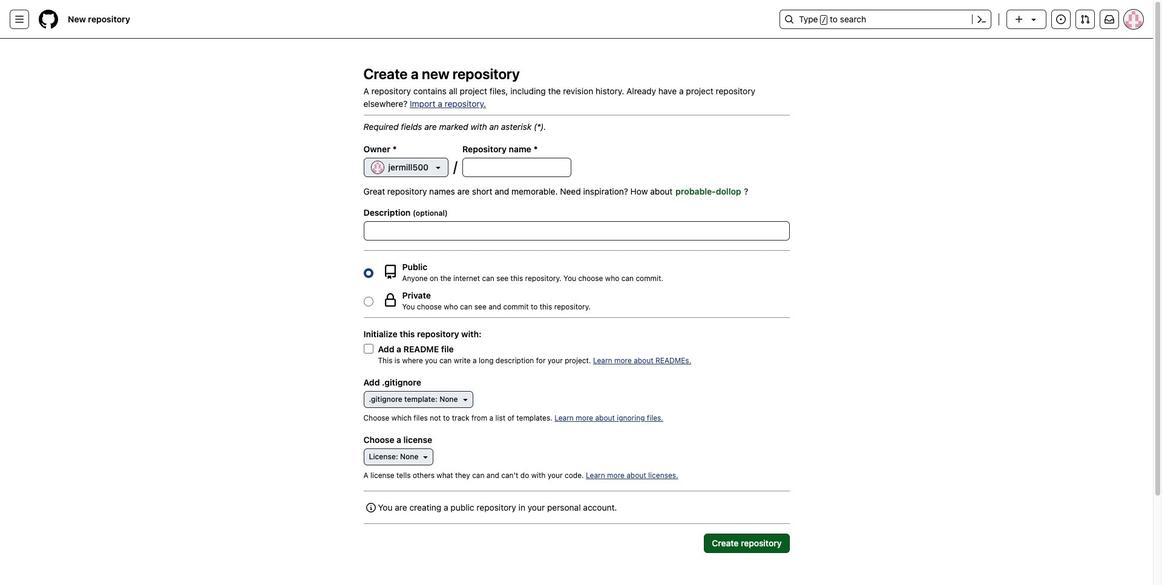 Task type: locate. For each thing, give the bounding box(es) containing it.
repo image
[[383, 265, 397, 279]]

triangle down image
[[1029, 15, 1039, 24], [433, 163, 443, 172], [460, 395, 470, 405], [421, 453, 431, 462]]

None radio
[[363, 297, 373, 307]]

command palette image
[[977, 15, 987, 24]]

plus image
[[1014, 15, 1024, 24]]

None text field
[[463, 159, 571, 177]]

homepage image
[[39, 10, 58, 29]]

git pull request image
[[1080, 15, 1090, 24]]

lock image
[[383, 293, 397, 308]]

None radio
[[363, 268, 373, 278]]

None checkbox
[[363, 344, 373, 354]]

Description text field
[[364, 222, 789, 240]]



Task type: vqa. For each thing, say whether or not it's contained in the screenshot.
this in the Fork this repository Learn more about forks
no



Task type: describe. For each thing, give the bounding box(es) containing it.
issue opened image
[[1056, 15, 1066, 24]]

notifications image
[[1105, 15, 1114, 24]]

sc 9kayk9 0 image
[[366, 504, 376, 513]]



